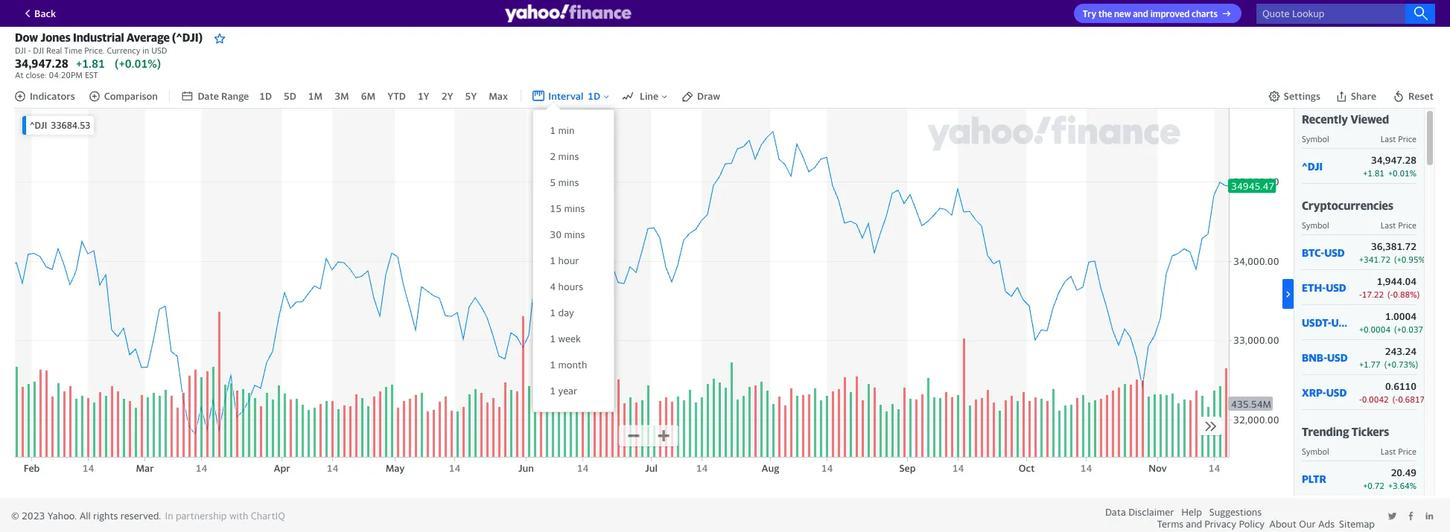 Task type: describe. For each thing, give the bounding box(es) containing it.
back
[[34, 7, 56, 19]]

2 1d from the left
[[588, 90, 601, 102]]

charts
[[1192, 8, 1218, 19]]

©
[[11, 510, 19, 522]]

(+0.73%)
[[1385, 360, 1419, 370]]

1.0004
[[1386, 311, 1417, 323]]

try the new and improved charts
[[1083, 8, 1218, 19]]

34,947.28 for 34,947.28 +1.81 +0.01%
[[1372, 154, 1417, 166]]

1.0004 +0.0004 (+0.0371%)
[[1360, 311, 1439, 335]]

price for recently viewed
[[1399, 134, 1417, 144]]

34,947.28 for 34,947.28 +1.81
[[15, 57, 69, 70]]

ytd button
[[386, 89, 408, 104]]

+1.77
[[1360, 360, 1381, 370]]

mins for 5 mins
[[559, 177, 579, 189]]

help link
[[1182, 507, 1203, 519]]

1 for 1 hour
[[550, 255, 556, 267]]

sitemap
[[1340, 519, 1376, 531]]

4
[[550, 281, 556, 293]]

in
[[165, 510, 173, 522]]

settings
[[1285, 90, 1321, 102]]

improved
[[1151, 8, 1190, 19]]

our
[[1300, 519, 1316, 531]]

ytd
[[388, 90, 406, 102]]

Quote Lookup text field
[[1257, 3, 1436, 23]]

new
[[1115, 8, 1132, 19]]

cryptocurrencies
[[1303, 199, 1394, 212]]

- for xrp-usd
[[1360, 395, 1363, 405]]

try the new and improved charts button
[[1074, 4, 1242, 23]]

line button
[[622, 90, 669, 102]]

(+0.95%)
[[1395, 255, 1429, 265]]

0 vertical spatial -
[[28, 46, 31, 55]]

1 month button
[[534, 353, 614, 379]]

2y
[[442, 90, 453, 102]]

+0.72
[[1364, 481, 1385, 491]]

1,944.04 -17.22 (-0.88%)
[[1360, 276, 1421, 300]]

1 for 1 week
[[550, 333, 556, 345]]

est
[[85, 70, 98, 80]]

nav element
[[181, 89, 510, 104]]

mins for 30 mins
[[564, 229, 585, 241]]

chartiq
[[251, 510, 285, 522]]

1 for 1 month
[[550, 359, 556, 371]]

data disclaimer link
[[1106, 507, 1175, 519]]

follow on twitter image
[[1388, 512, 1398, 522]]

last for recently viewed
[[1381, 134, 1397, 144]]

pltr
[[1303, 473, 1327, 486]]

+1.81 for 34,947.28 +1.81 +0.01%
[[1364, 168, 1385, 178]]

follow on facebook image
[[1407, 512, 1417, 522]]

(+0.01%) at close:  04:20pm est
[[15, 57, 161, 80]]

rights
[[93, 510, 118, 522]]

04:20pm
[[49, 70, 83, 80]]

and inside 'button'
[[1134, 8, 1149, 19]]

(+0.01%)
[[115, 57, 161, 70]]

pltr link
[[1303, 473, 1353, 486]]

partnership
[[176, 510, 227, 522]]

1 dji from the left
[[15, 46, 26, 55]]

yahoo finance logo image
[[505, 4, 632, 22]]

(^dji)
[[172, 31, 203, 44]]

4 hours button
[[534, 274, 614, 300]]

36,381.72
[[1372, 241, 1417, 253]]

draw
[[698, 90, 721, 102]]

20.49
[[1392, 467, 1417, 479]]

+1.81 for 34,947.28 +1.81
[[76, 57, 105, 70]]

price.
[[84, 46, 105, 55]]

0.6110
[[1386, 381, 1417, 393]]

price for cryptocurrencies
[[1399, 221, 1417, 230]]

15 mins
[[550, 203, 585, 215]]

17.22
[[1363, 290, 1385, 300]]

5d button
[[282, 89, 298, 104]]

5
[[550, 177, 556, 189]]

day
[[559, 307, 574, 319]]

last for cryptocurrencies
[[1381, 221, 1397, 230]]

data disclaimer help suggestions terms and privacy policy about our ads sitemap
[[1106, 507, 1376, 531]]

5d
[[284, 90, 296, 102]]

price for trending tickers
[[1399, 447, 1417, 457]]

^dji for ^dji
[[1303, 160, 1324, 173]]

indicators
[[30, 90, 75, 102]]

bnb-usd link
[[1303, 351, 1353, 364]]

interval 1d
[[549, 90, 601, 102]]

draw button
[[680, 89, 722, 104]]

industrial
[[73, 31, 124, 44]]

close:
[[26, 70, 47, 80]]

0.6817%)
[[1399, 395, 1435, 405]]

reserved.
[[121, 510, 161, 522]]

hours
[[559, 281, 584, 293]]

2 mins button
[[534, 144, 614, 170]]

try
[[1083, 8, 1097, 19]]

about our ads link
[[1270, 519, 1335, 531]]

1 for 1 min
[[550, 125, 556, 136]]

in
[[143, 46, 149, 55]]

right column element
[[1294, 109, 1439, 533]]

cryptocurrencies link
[[1303, 199, 1394, 212]]

34,947.28 +1.81 +0.01%
[[1364, 154, 1417, 178]]

^dji for ^dji 33684.53
[[30, 120, 47, 131]]

tickers
[[1352, 426, 1390, 439]]

year
[[559, 385, 578, 397]]

trending
[[1303, 426, 1350, 439]]

^dji link
[[1303, 160, 1353, 173]]

4 hours
[[550, 281, 584, 293]]

6m
[[361, 90, 376, 102]]

last price for cryptocurrencies
[[1381, 221, 1417, 230]]

comparison
[[104, 90, 158, 102]]

viewed
[[1351, 113, 1390, 126]]



Task type: locate. For each thing, give the bounding box(es) containing it.
usd down 'bnb-usd' link
[[1327, 386, 1348, 399]]

- inside 1,944.04 -17.22 (-0.88%)
[[1360, 290, 1363, 300]]

- down dow
[[28, 46, 31, 55]]

jones
[[41, 31, 71, 44]]

1 vertical spatial 34,947.28
[[1372, 154, 1417, 166]]

currency
[[107, 46, 140, 55]]

policy
[[1240, 519, 1266, 531]]

1 min button
[[534, 118, 614, 144]]

1,944.04
[[1378, 276, 1417, 288]]

^dji 33684.53
[[30, 120, 90, 131]]

5 mins button
[[534, 170, 614, 196]]

hour
[[559, 255, 579, 267]]

last price
[[1381, 134, 1417, 144], [1381, 221, 1417, 230], [1381, 447, 1417, 457]]

2 dji from the left
[[33, 46, 44, 55]]

mins right 2
[[559, 151, 579, 163]]

and right new
[[1134, 8, 1149, 19]]

0 vertical spatial symbol
[[1303, 134, 1330, 144]]

last price for trending tickers
[[1381, 447, 1417, 457]]

time
[[64, 46, 82, 55]]

1 week
[[550, 333, 581, 345]]

1 price from the top
[[1399, 134, 1417, 144]]

1 horizontal spatial 1d
[[588, 90, 601, 102]]

mins right 15
[[564, 203, 585, 215]]

2 last from the top
[[1381, 221, 1397, 230]]

6 1 from the top
[[550, 385, 556, 397]]

© 2023 yahoo. all rights reserved. in partnership with chartiq
[[11, 510, 285, 522]]

dow
[[15, 31, 38, 44]]

last up 36,381.72
[[1381, 221, 1397, 230]]

2 mins
[[550, 151, 579, 163]]

(- down 1,944.04
[[1388, 290, 1394, 300]]

1 last price from the top
[[1381, 134, 1417, 144]]

2 symbol from the top
[[1303, 221, 1330, 230]]

3 symbol from the top
[[1303, 447, 1330, 457]]

reset
[[1409, 90, 1435, 102]]

- up tickers
[[1360, 395, 1363, 405]]

usd
[[151, 46, 167, 55], [1325, 246, 1346, 259], [1327, 281, 1347, 294], [1332, 316, 1353, 329], [1328, 351, 1349, 364], [1327, 386, 1348, 399]]

eth-
[[1303, 281, 1327, 294]]

usd up usdt-usd link
[[1327, 281, 1347, 294]]

symbol for recently viewed
[[1303, 134, 1330, 144]]

3 1 from the top
[[550, 307, 556, 319]]

reset button
[[1392, 89, 1436, 104]]

3m button
[[333, 89, 351, 104]]

6m button
[[360, 89, 377, 104]]

search image
[[1414, 6, 1429, 21]]

usd for usdt-
[[1332, 316, 1353, 329]]

show more image
[[1283, 289, 1294, 300]]

1 min
[[550, 125, 575, 136]]

2 vertical spatial last price
[[1381, 447, 1417, 457]]

34,947.28 inside 34,947.28 +1.81 +0.01%
[[1372, 154, 1417, 166]]

0 horizontal spatial ^dji
[[30, 120, 47, 131]]

last up '20.49'
[[1381, 447, 1397, 457]]

usdt-
[[1303, 316, 1332, 329]]

usd for eth-
[[1327, 281, 1347, 294]]

price up '20.49'
[[1399, 447, 1417, 457]]

1 vertical spatial and
[[1187, 519, 1203, 531]]

1 left month at the bottom of page
[[550, 359, 556, 371]]

recently
[[1303, 113, 1349, 126]]

bnb-usd
[[1303, 351, 1349, 364]]

- right eth-usd link at bottom right
[[1360, 290, 1363, 300]]

2 vertical spatial price
[[1399, 447, 1417, 457]]

btc-usd link
[[1303, 246, 1353, 259]]

36,381.72 +341.72 (+0.95%)
[[1360, 241, 1429, 265]]

(- for xrp-usd
[[1393, 395, 1399, 405]]

last for trending tickers
[[1381, 447, 1397, 457]]

20.49 +0.72 +3.64%
[[1364, 467, 1417, 491]]

0 vertical spatial 34,947.28
[[15, 57, 69, 70]]

btc-
[[1303, 246, 1325, 259]]

34,947.28 down real
[[15, 57, 69, 70]]

range
[[221, 90, 249, 102]]

symbol
[[1303, 134, 1330, 144], [1303, 221, 1330, 230], [1303, 447, 1330, 457]]

^dji
[[30, 120, 47, 131], [1303, 160, 1324, 173]]

last price up '20.49'
[[1381, 447, 1417, 457]]

1 horizontal spatial and
[[1187, 519, 1203, 531]]

mins right 30
[[564, 229, 585, 241]]

usdt-usd
[[1303, 316, 1353, 329]]

0 horizontal spatial dji
[[15, 46, 26, 55]]

1 left day
[[550, 307, 556, 319]]

- inside 0.6110 -0.0042 (-0.6817%)
[[1360, 395, 1363, 405]]

terms link
[[1158, 519, 1184, 531]]

1 vertical spatial (-
[[1393, 395, 1399, 405]]

1y
[[418, 90, 430, 102]]

1 left the week
[[550, 333, 556, 345]]

2023
[[22, 510, 45, 522]]

0.6110 -0.0042 (-0.6817%)
[[1360, 381, 1435, 405]]

1 day button
[[534, 300, 614, 326]]

dji left real
[[33, 46, 44, 55]]

usd left "+0.0004"
[[1332, 316, 1353, 329]]

1 horizontal spatial +1.81
[[1364, 168, 1385, 178]]

2 vertical spatial symbol
[[1303, 447, 1330, 457]]

2 price from the top
[[1399, 221, 1417, 230]]

1 vertical spatial +1.81
[[1364, 168, 1385, 178]]

and right terms link
[[1187, 519, 1203, 531]]

1 day
[[550, 307, 574, 319]]

0 vertical spatial +1.81
[[76, 57, 105, 70]]

last price up 34,947.28 +1.81 +0.01%
[[1381, 134, 1417, 144]]

1d right interval
[[588, 90, 601, 102]]

settings button
[[1269, 90, 1321, 102]]

usd left +1.77
[[1328, 351, 1349, 364]]

0 vertical spatial and
[[1134, 8, 1149, 19]]

help
[[1182, 507, 1203, 519]]

1d inside button
[[260, 90, 272, 102]]

usd for xrp-
[[1327, 386, 1348, 399]]

usd for bnb-
[[1328, 351, 1349, 364]]

mins for 2 mins
[[559, 151, 579, 163]]

1 vertical spatial symbol
[[1303, 221, 1330, 230]]

1 year button
[[534, 379, 614, 405]]

15
[[550, 203, 562, 215]]

3 last price from the top
[[1381, 447, 1417, 457]]

and inside data disclaimer help suggestions terms and privacy policy about our ads sitemap
[[1187, 519, 1203, 531]]

1 vertical spatial ^dji
[[1303, 160, 1324, 173]]

1 inside button
[[550, 307, 556, 319]]

- for eth-usd
[[1360, 290, 1363, 300]]

at
[[15, 70, 24, 80]]

mins for 15 mins
[[564, 203, 585, 215]]

follow on linkedin image
[[1426, 512, 1435, 522]]

(- inside 0.6110 -0.0042 (-0.6817%)
[[1393, 395, 1399, 405]]

1 vertical spatial last
[[1381, 221, 1397, 230]]

^dji down recently
[[1303, 160, 1324, 173]]

max
[[489, 90, 508, 102]]

(- down 0.6110
[[1393, 395, 1399, 405]]

1 left year
[[550, 385, 556, 397]]

date range
[[198, 90, 249, 102]]

30
[[550, 229, 562, 241]]

3 last from the top
[[1381, 447, 1397, 457]]

and
[[1134, 8, 1149, 19], [1187, 519, 1203, 531]]

date
[[198, 90, 219, 102]]

share
[[1352, 90, 1377, 102]]

0 horizontal spatial 1d
[[260, 90, 272, 102]]

1 1 from the top
[[550, 125, 556, 136]]

symbol down trending
[[1303, 447, 1330, 457]]

price up 34,947.28 +1.81 +0.01%
[[1399, 134, 1417, 144]]

^dji inside 'right column' element
[[1303, 160, 1324, 173]]

1 for 1 year
[[550, 385, 556, 397]]

^dji down 'indicators' button
[[30, 120, 47, 131]]

suggestions
[[1210, 507, 1263, 519]]

interval
[[549, 90, 584, 102]]

dji down dow
[[15, 46, 26, 55]]

0 horizontal spatial +1.81
[[76, 57, 105, 70]]

suggestions link
[[1210, 507, 1263, 519]]

34,947.28 up +0.01% on the top
[[1372, 154, 1417, 166]]

last price up 36,381.72
[[1381, 221, 1417, 230]]

symbol up btc- at right top
[[1303, 221, 1330, 230]]

usd up eth-usd link at bottom right
[[1325, 246, 1346, 259]]

1 left min
[[550, 125, 556, 136]]

about
[[1270, 519, 1297, 531]]

243.24
[[1386, 346, 1417, 358]]

+0.0004
[[1360, 325, 1391, 335]]

real
[[46, 46, 62, 55]]

+1.81 inside 34,947.28 +1.81 +0.01%
[[1364, 168, 1385, 178]]

yahoo.
[[48, 510, 77, 522]]

(+0.0371%)
[[1395, 325, 1439, 335]]

price up 36,381.72
[[1399, 221, 1417, 230]]

1 vertical spatial price
[[1399, 221, 1417, 230]]

ads
[[1319, 519, 1335, 531]]

(- for eth-usd
[[1388, 290, 1394, 300]]

1d left '5d' button
[[260, 90, 272, 102]]

0 vertical spatial ^dji
[[30, 120, 47, 131]]

(- inside 1,944.04 -17.22 (-0.88%)
[[1388, 290, 1394, 300]]

+3.64%
[[1389, 481, 1417, 491]]

5 1 from the top
[[550, 359, 556, 371]]

1 vertical spatial last price
[[1381, 221, 1417, 230]]

1 last from the top
[[1381, 134, 1397, 144]]

usd right in
[[151, 46, 167, 55]]

2 last price from the top
[[1381, 221, 1417, 230]]

33684.53
[[51, 120, 90, 131]]

0 horizontal spatial and
[[1134, 8, 1149, 19]]

2 vertical spatial -
[[1360, 395, 1363, 405]]

bnb-
[[1303, 351, 1328, 364]]

symbol for trending tickers
[[1303, 447, 1330, 457]]

2 vertical spatial last
[[1381, 447, 1397, 457]]

with
[[229, 510, 248, 522]]

chart toolbar toolbar
[[14, 83, 1436, 413]]

5 mins
[[550, 177, 579, 189]]

trending tickers link
[[1303, 426, 1390, 439]]

1 vertical spatial -
[[1360, 290, 1363, 300]]

1 left hour
[[550, 255, 556, 267]]

last down viewed
[[1381, 134, 1397, 144]]

line
[[640, 90, 659, 102]]

0 vertical spatial last price
[[1381, 134, 1417, 144]]

usd for btc-
[[1325, 246, 1346, 259]]

2 1 from the top
[[550, 255, 556, 267]]

dow jones industrial average (^dji)
[[15, 31, 203, 44]]

+1.81
[[76, 57, 105, 70], [1364, 168, 1385, 178]]

1 inside button
[[550, 359, 556, 371]]

3 price from the top
[[1399, 447, 1417, 457]]

0 vertical spatial price
[[1399, 134, 1417, 144]]

comparison button
[[88, 90, 158, 102]]

+0.01%
[[1389, 168, 1417, 178]]

1y button
[[417, 89, 431, 104]]

last price for recently viewed
[[1381, 134, 1417, 144]]

0.0042
[[1363, 395, 1390, 405]]

max button
[[488, 89, 510, 104]]

+341.72
[[1360, 255, 1391, 265]]

1 symbol from the top
[[1303, 134, 1330, 144]]

+1.81 left +0.01% on the top
[[1364, 168, 1385, 178]]

1 horizontal spatial 34,947.28
[[1372, 154, 1417, 166]]

symbol down recently
[[1303, 134, 1330, 144]]

1 horizontal spatial dji
[[33, 46, 44, 55]]

0 horizontal spatial 34,947.28
[[15, 57, 69, 70]]

30 mins
[[550, 229, 585, 241]]

1 hour
[[550, 255, 579, 267]]

1 for 1 day
[[550, 307, 556, 319]]

+1.81 down dji - dji real time price. currency in usd
[[76, 57, 105, 70]]

mins right 5
[[559, 177, 579, 189]]

(-
[[1388, 290, 1394, 300], [1393, 395, 1399, 405]]

0 vertical spatial (-
[[1388, 290, 1394, 300]]

0 vertical spatial last
[[1381, 134, 1397, 144]]

0.88%)
[[1394, 290, 1421, 300]]

4 1 from the top
[[550, 333, 556, 345]]

1 horizontal spatial ^dji
[[1303, 160, 1324, 173]]

symbol for cryptocurrencies
[[1303, 221, 1330, 230]]

1 1d from the left
[[260, 90, 272, 102]]

terms
[[1158, 519, 1184, 531]]



Task type: vqa. For each thing, say whether or not it's contained in the screenshot.
the left 34,947.28
yes



